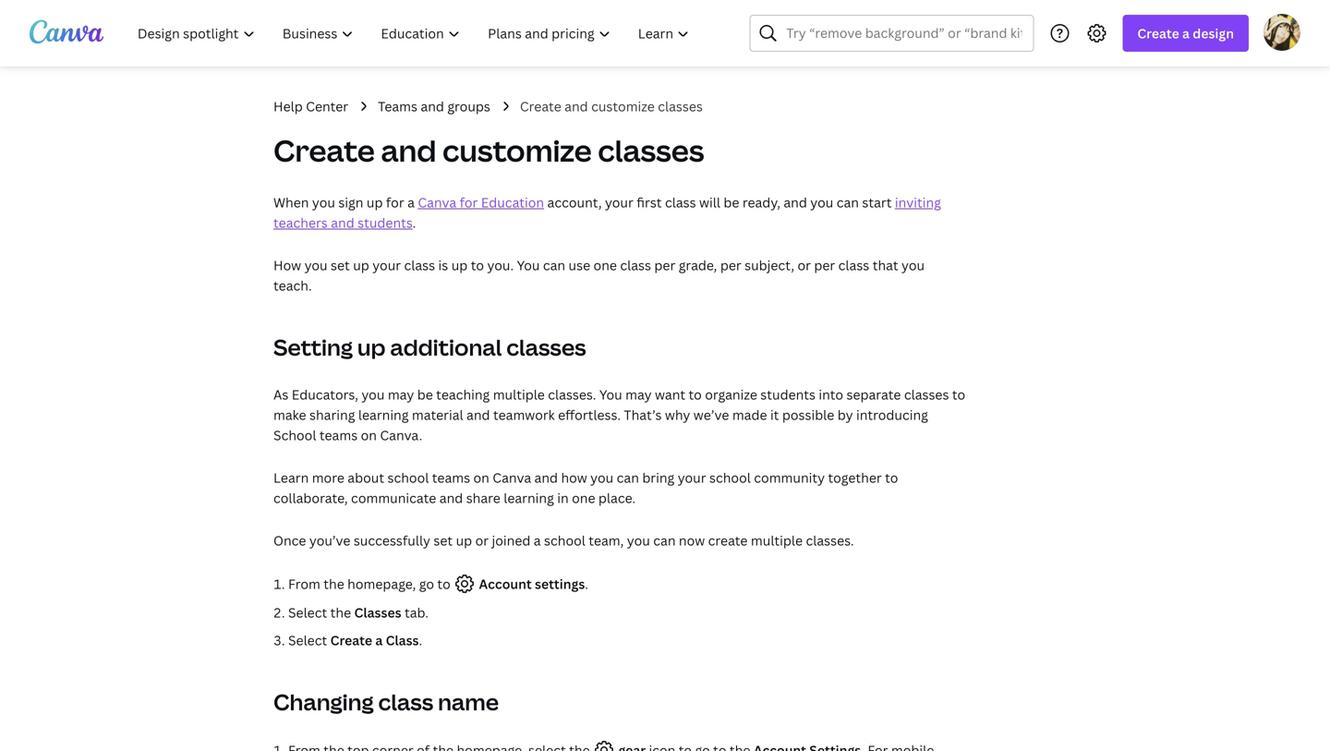 Task type: locate. For each thing, give the bounding box(es) containing it.
canva
[[418, 194, 457, 211], [493, 469, 531, 486]]

1 horizontal spatial classes.
[[806, 532, 854, 549]]

students down sign
[[358, 214, 413, 231]]

the for from
[[324, 575, 344, 593]]

2 vertical spatial .
[[419, 632, 422, 649]]

to left you.
[[471, 256, 484, 274]]

up right is
[[452, 256, 468, 274]]

or inside how you set up your class is up to you. you can use one class per grade, per subject, or per class that you teach.
[[798, 256, 811, 274]]

why
[[665, 406, 691, 424]]

make
[[274, 406, 306, 424]]

1 horizontal spatial for
[[460, 194, 478, 211]]

you
[[312, 194, 335, 211], [811, 194, 834, 211], [305, 256, 328, 274], [902, 256, 925, 274], [362, 386, 385, 403], [591, 469, 614, 486], [627, 532, 650, 549]]

your
[[605, 194, 634, 211], [373, 256, 401, 274], [678, 469, 706, 486]]

1 vertical spatial teams
[[432, 469, 470, 486]]

to
[[471, 256, 484, 274], [689, 386, 702, 403], [953, 386, 966, 403], [885, 469, 899, 486], [437, 575, 451, 593]]

1 horizontal spatial canva
[[493, 469, 531, 486]]

a right joined
[[534, 532, 541, 549]]

per right grade,
[[721, 256, 742, 274]]

class
[[386, 632, 419, 649]]

center
[[306, 97, 348, 115]]

select for select the
[[288, 604, 327, 621]]

1 vertical spatial your
[[373, 256, 401, 274]]

class left will
[[665, 194, 696, 211]]

0 horizontal spatial multiple
[[493, 386, 545, 403]]

classes. up effortless.
[[548, 386, 596, 403]]

to inside how you set up your class is up to you. you can use one class per grade, per subject, or per class that you teach.
[[471, 256, 484, 274]]

1 vertical spatial select
[[288, 632, 327, 649]]

on left canva.
[[361, 426, 377, 444]]

you.
[[487, 256, 514, 274]]

0 horizontal spatial for
[[386, 194, 404, 211]]

class
[[665, 194, 696, 211], [404, 256, 435, 274], [620, 256, 651, 274], [839, 256, 870, 274], [378, 687, 434, 717]]

you inside the "as educators, you may be teaching multiple classes. you may want to organize students into separate classes to make sharing learning material and teamwork effortless. that's why we've made it possible by introducing school teams on canva."
[[362, 386, 385, 403]]

successfully
[[354, 532, 431, 549]]

the
[[324, 575, 344, 593], [330, 604, 351, 621]]

1 select from the top
[[288, 604, 327, 621]]

be right will
[[724, 194, 740, 211]]

you up effortless.
[[600, 386, 623, 403]]

your left "first"
[[605, 194, 634, 211]]

0 horizontal spatial learning
[[358, 406, 409, 424]]

settings
[[535, 575, 585, 593]]

1 vertical spatial create and customize classes
[[274, 130, 704, 170]]

0 vertical spatial one
[[594, 256, 617, 274]]

0 horizontal spatial per
[[655, 256, 676, 274]]

you inside how you set up your class is up to you. you can use one class per grade, per subject, or per class that you teach.
[[517, 256, 540, 274]]

classes.
[[548, 386, 596, 403], [806, 532, 854, 549]]

set inside how you set up your class is up to you. you can use one class per grade, per subject, or per class that you teach.
[[331, 256, 350, 274]]

up down 'share'
[[456, 532, 472, 549]]

classes
[[658, 97, 703, 115], [598, 130, 704, 170], [507, 332, 586, 362], [904, 386, 949, 403]]

up right setting
[[357, 332, 386, 362]]

one right use
[[594, 256, 617, 274]]

or right subject,
[[798, 256, 811, 274]]

ready,
[[743, 194, 781, 211]]

you up place.
[[591, 469, 614, 486]]

2 per from the left
[[721, 256, 742, 274]]

to right together
[[885, 469, 899, 486]]

canva for for
[[418, 194, 457, 211]]

canva.
[[380, 426, 423, 444]]

can left now
[[653, 532, 676, 549]]

1 horizontal spatial be
[[724, 194, 740, 211]]

may up canva.
[[388, 386, 414, 403]]

for
[[386, 194, 404, 211], [460, 194, 478, 211]]

school left team, in the left bottom of the page
[[544, 532, 586, 549]]

0 vertical spatial .
[[413, 214, 416, 231]]

school up communicate
[[388, 469, 429, 486]]

by
[[838, 406, 853, 424]]

1 horizontal spatial .
[[419, 632, 422, 649]]

on up 'share'
[[474, 469, 490, 486]]

teams
[[320, 426, 358, 444], [432, 469, 470, 486]]

1 horizontal spatial set
[[434, 532, 453, 549]]

can
[[837, 194, 859, 211], [543, 256, 566, 274], [617, 469, 639, 486], [653, 532, 676, 549]]

can up place.
[[617, 469, 639, 486]]

1 vertical spatial students
[[761, 386, 816, 403]]

it
[[771, 406, 779, 424]]

you left start
[[811, 194, 834, 211]]

sign
[[338, 194, 364, 211]]

1 vertical spatial or
[[475, 532, 489, 549]]

canva up 'share'
[[493, 469, 531, 486]]

0 horizontal spatial may
[[388, 386, 414, 403]]

to right separate
[[953, 386, 966, 403]]

you right educators,
[[362, 386, 385, 403]]

canva up is
[[418, 194, 457, 211]]

learning
[[358, 406, 409, 424], [504, 489, 554, 507]]

0 vertical spatial or
[[798, 256, 811, 274]]

help center
[[274, 97, 348, 115]]

up
[[367, 194, 383, 211], [353, 256, 369, 274], [452, 256, 468, 274], [357, 332, 386, 362], [456, 532, 472, 549]]

multiple right create
[[751, 532, 803, 549]]

create
[[708, 532, 748, 549]]

1 horizontal spatial multiple
[[751, 532, 803, 549]]

select create a class .
[[288, 632, 422, 649]]

the up select create a class . at the bottom left of the page
[[330, 604, 351, 621]]

to right go
[[437, 575, 451, 593]]

1 horizontal spatial on
[[474, 469, 490, 486]]

one inside how you set up your class is up to you. you can use one class per grade, per subject, or per class that you teach.
[[594, 256, 617, 274]]

1 vertical spatial learning
[[504, 489, 554, 507]]

may up that's
[[626, 386, 652, 403]]

can left use
[[543, 256, 566, 274]]

canva inside learn more about school teams on canva and how you can bring your school community together to collaborate, communicate and share learning in one place.
[[493, 469, 531, 486]]

0 vertical spatial students
[[358, 214, 413, 231]]

2 horizontal spatial your
[[678, 469, 706, 486]]

2 select from the top
[[288, 632, 327, 649]]

to inside learn more about school teams on canva and how you can bring your school community together to collaborate, communicate and share learning in one place.
[[885, 469, 899, 486]]

inviting
[[895, 194, 941, 211]]

for left education
[[460, 194, 478, 211]]

1 horizontal spatial your
[[605, 194, 634, 211]]

2 vertical spatial your
[[678, 469, 706, 486]]

for right sign
[[386, 194, 404, 211]]

per right subject,
[[814, 256, 836, 274]]

one
[[594, 256, 617, 274], [572, 489, 596, 507]]

0 horizontal spatial be
[[417, 386, 433, 403]]

0 vertical spatial select
[[288, 604, 327, 621]]

create left design
[[1138, 24, 1180, 42]]

create down select the classes tab.
[[330, 632, 372, 649]]

1 vertical spatial .
[[585, 575, 589, 593]]

your right bring
[[678, 469, 706, 486]]

1 vertical spatial one
[[572, 489, 596, 507]]

teams up 'share'
[[432, 469, 470, 486]]

create
[[1138, 24, 1180, 42], [520, 97, 562, 115], [274, 130, 375, 170], [330, 632, 372, 649]]

1 horizontal spatial per
[[721, 256, 742, 274]]

0 vertical spatial classes.
[[548, 386, 596, 403]]

be inside the "as educators, you may be teaching multiple classes. you may want to organize students into separate classes to make sharing learning material and teamwork effortless. that's why we've made it possible by introducing school teams on canva."
[[417, 386, 433, 403]]

teaching
[[436, 386, 490, 403]]

or left joined
[[475, 532, 489, 549]]

0 horizontal spatial students
[[358, 214, 413, 231]]

a
[[1183, 24, 1190, 42], [408, 194, 415, 211], [534, 532, 541, 549], [375, 632, 383, 649]]

be up material
[[417, 386, 433, 403]]

0 horizontal spatial set
[[331, 256, 350, 274]]

a left design
[[1183, 24, 1190, 42]]

0 horizontal spatial school
[[388, 469, 429, 486]]

0 horizontal spatial .
[[413, 214, 416, 231]]

multiple up "teamwork"
[[493, 386, 545, 403]]

1 horizontal spatial or
[[798, 256, 811, 274]]

create and customize classes
[[520, 97, 703, 115], [274, 130, 704, 170]]

you inside learn more about school teams on canva and how you can bring your school community together to collaborate, communicate and share learning in one place.
[[591, 469, 614, 486]]

create a design
[[1138, 24, 1234, 42]]

teams and groups link
[[378, 96, 491, 116]]

1 vertical spatial be
[[417, 386, 433, 403]]

bring
[[642, 469, 675, 486]]

teams
[[378, 97, 418, 115]]

one right in
[[572, 489, 596, 507]]

0 vertical spatial canva
[[418, 194, 457, 211]]

set up go
[[434, 532, 453, 549]]

a inside create a design dropdown button
[[1183, 24, 1190, 42]]

one inside learn more about school teams on canva and how you can bring your school community together to collaborate, communicate and share learning in one place.
[[572, 489, 596, 507]]

2 may from the left
[[626, 386, 652, 403]]

communicate
[[351, 489, 436, 507]]

from the homepage, go to
[[288, 575, 454, 593]]

1 vertical spatial on
[[474, 469, 490, 486]]

can inside how you set up your class is up to you. you can use one class per grade, per subject, or per class that you teach.
[[543, 256, 566, 274]]

2 horizontal spatial per
[[814, 256, 836, 274]]

0 vertical spatial be
[[724, 194, 740, 211]]

how you set up your class is up to you. you can use one class per grade, per subject, or per class that you teach.
[[274, 256, 925, 294]]

to right want
[[689, 386, 702, 403]]

you right you.
[[517, 256, 540, 274]]

school left community
[[710, 469, 751, 486]]

about
[[348, 469, 384, 486]]

material
[[412, 406, 464, 424]]

go
[[419, 575, 434, 593]]

1 vertical spatial the
[[330, 604, 351, 621]]

1 vertical spatial customize
[[443, 130, 592, 170]]

account
[[479, 575, 532, 593]]

how
[[274, 256, 301, 274]]

and inside inviting teachers and students
[[331, 214, 355, 231]]

sharing
[[310, 406, 355, 424]]

classes. down together
[[806, 532, 854, 549]]

you
[[517, 256, 540, 274], [600, 386, 623, 403]]

1 vertical spatial you
[[600, 386, 623, 403]]

per
[[655, 256, 676, 274], [721, 256, 742, 274], [814, 256, 836, 274]]

1 vertical spatial set
[[434, 532, 453, 549]]

on
[[361, 426, 377, 444], [474, 469, 490, 486]]

be
[[724, 194, 740, 211], [417, 386, 433, 403]]

1 horizontal spatial you
[[600, 386, 623, 403]]

0 vertical spatial learning
[[358, 406, 409, 424]]

set
[[331, 256, 350, 274], [434, 532, 453, 549]]

1 horizontal spatial teams
[[432, 469, 470, 486]]

0 vertical spatial multiple
[[493, 386, 545, 403]]

set right how
[[331, 256, 350, 274]]

that
[[873, 256, 899, 274]]

0 horizontal spatial your
[[373, 256, 401, 274]]

0 vertical spatial on
[[361, 426, 377, 444]]

students up "it"
[[761, 386, 816, 403]]

subject,
[[745, 256, 795, 274]]

you right that
[[902, 256, 925, 274]]

select the classes tab.
[[288, 604, 429, 621]]

1 horizontal spatial students
[[761, 386, 816, 403]]

1 may from the left
[[388, 386, 414, 403]]

will
[[699, 194, 721, 211]]

can inside learn more about school teams on canva and how you can bring your school community together to collaborate, communicate and share learning in one place.
[[617, 469, 639, 486]]

0 vertical spatial set
[[331, 256, 350, 274]]

learning left in
[[504, 489, 554, 507]]

your inside learn more about school teams on canva and how you can bring your school community together to collaborate, communicate and share learning in one place.
[[678, 469, 706, 486]]

0 horizontal spatial on
[[361, 426, 377, 444]]

teams down sharing
[[320, 426, 358, 444]]

1 vertical spatial canva
[[493, 469, 531, 486]]

1 horizontal spatial may
[[626, 386, 652, 403]]

may
[[388, 386, 414, 403], [626, 386, 652, 403]]

0 horizontal spatial classes.
[[548, 386, 596, 403]]

per left grade,
[[655, 256, 676, 274]]

learning up canva.
[[358, 406, 409, 424]]

0 horizontal spatial teams
[[320, 426, 358, 444]]

select
[[288, 604, 327, 621], [288, 632, 327, 649]]

0 horizontal spatial canva
[[418, 194, 457, 211]]

students inside the "as educators, you may be teaching multiple classes. you may want to organize students into separate classes to make sharing learning material and teamwork effortless. that's why we've made it possible by introducing school teams on canva."
[[761, 386, 816, 403]]

your left is
[[373, 256, 401, 274]]

setting up additional classes
[[274, 332, 586, 362]]

0 horizontal spatial you
[[517, 256, 540, 274]]

on inside the "as educators, you may be teaching multiple classes. you may want to organize students into separate classes to make sharing learning material and teamwork effortless. that's why we've made it possible by introducing school teams on canva."
[[361, 426, 377, 444]]

the right from
[[324, 575, 344, 593]]

0 vertical spatial teams
[[320, 426, 358, 444]]

canva for and
[[493, 469, 531, 486]]

1 horizontal spatial learning
[[504, 489, 554, 507]]

0 vertical spatial the
[[324, 575, 344, 593]]

as
[[274, 386, 289, 403]]

0 vertical spatial you
[[517, 256, 540, 274]]

organize
[[705, 386, 758, 403]]



Task type: vqa. For each thing, say whether or not it's contained in the screenshot.
the sign
yes



Task type: describe. For each thing, give the bounding box(es) containing it.
stephanie aranda image
[[1264, 14, 1301, 51]]

want
[[655, 386, 686, 403]]

a left class at the bottom left of the page
[[375, 632, 383, 649]]

school
[[274, 426, 316, 444]]

2 for from the left
[[460, 194, 478, 211]]

create inside dropdown button
[[1138, 24, 1180, 42]]

multiple inside the "as educators, you may be teaching multiple classes. you may want to organize students into separate classes to make sharing learning material and teamwork effortless. that's why we've made it possible by introducing school teams on canva."
[[493, 386, 545, 403]]

you left sign
[[312, 194, 335, 211]]

changing
[[274, 687, 374, 717]]

introducing
[[857, 406, 929, 424]]

3 per from the left
[[814, 256, 836, 274]]

collaborate,
[[274, 489, 348, 507]]

learning inside the "as educators, you may be teaching multiple classes. you may want to organize students into separate classes to make sharing learning material and teamwork effortless. that's why we've made it possible by introducing school teams on canva."
[[358, 406, 409, 424]]

we've
[[694, 406, 729, 424]]

teams inside the "as educators, you may be teaching multiple classes. you may want to organize students into separate classes to make sharing learning material and teamwork effortless. that's why we've made it possible by introducing school teams on canva."
[[320, 426, 358, 444]]

Try "remove background" or "brand kit" search field
[[787, 16, 1022, 51]]

up down sign
[[353, 256, 369, 274]]

once
[[274, 532, 306, 549]]

made
[[733, 406, 767, 424]]

when
[[274, 194, 309, 211]]

inviting teachers and students
[[274, 194, 941, 231]]

now
[[679, 532, 705, 549]]

separate
[[847, 386, 901, 403]]

create a design button
[[1123, 15, 1249, 52]]

classes. inside the "as educators, you may be teaching multiple classes. you may want to organize students into separate classes to make sharing learning material and teamwork effortless. that's why we've made it possible by introducing school teams on canva."
[[548, 386, 596, 403]]

into
[[819, 386, 844, 403]]

setting
[[274, 332, 353, 362]]

you right how
[[305, 256, 328, 274]]

in
[[557, 489, 569, 507]]

a right sign
[[408, 194, 415, 211]]

that's
[[624, 406, 662, 424]]

class right use
[[620, 256, 651, 274]]

inviting teachers and students link
[[274, 194, 941, 231]]

2 horizontal spatial school
[[710, 469, 751, 486]]

possible
[[782, 406, 835, 424]]

how
[[561, 469, 587, 486]]

2 horizontal spatial .
[[585, 575, 589, 593]]

your inside how you set up your class is up to you. you can use one class per grade, per subject, or per class that you teach.
[[373, 256, 401, 274]]

students inside inviting teachers and students
[[358, 214, 413, 231]]

teamwork
[[493, 406, 555, 424]]

design
[[1193, 24, 1234, 42]]

once you've successfully set up or joined a school team, you can now create multiple classes.
[[274, 532, 854, 549]]

learn more about school teams on canva and how you can bring your school community together to collaborate, communicate and share learning in one place.
[[274, 469, 899, 507]]

when you sign up for a canva for education account, your first class will be ready, and you can start
[[274, 194, 895, 211]]

you right team, in the left bottom of the page
[[627, 532, 650, 549]]

canva for education link
[[418, 194, 544, 211]]

homepage,
[[348, 575, 416, 593]]

create down center
[[274, 130, 375, 170]]

team,
[[589, 532, 624, 549]]

class left is
[[404, 256, 435, 274]]

is
[[438, 256, 448, 274]]

teams and groups
[[378, 97, 491, 115]]

class down class at the bottom left of the page
[[378, 687, 434, 717]]

learning inside learn more about school teams on canva and how you can bring your school community together to collaborate, communicate and share learning in one place.
[[504, 489, 554, 507]]

1 vertical spatial classes.
[[806, 532, 854, 549]]

start
[[862, 194, 892, 211]]

top level navigation element
[[126, 15, 705, 52]]

0 vertical spatial customize
[[591, 97, 655, 115]]

the for select
[[330, 604, 351, 621]]

help
[[274, 97, 303, 115]]

from
[[288, 575, 321, 593]]

0 horizontal spatial or
[[475, 532, 489, 549]]

grade,
[[679, 256, 717, 274]]

0 vertical spatial create and customize classes
[[520, 97, 703, 115]]

more
[[312, 469, 345, 486]]

account,
[[547, 194, 602, 211]]

joined
[[492, 532, 531, 549]]

classes
[[354, 604, 402, 621]]

1 for from the left
[[386, 194, 404, 211]]

classes inside the "as educators, you may be teaching multiple classes. you may want to organize students into separate classes to make sharing learning material and teamwork effortless. that's why we've made it possible by introducing school teams on canva."
[[904, 386, 949, 403]]

name
[[438, 687, 499, 717]]

up right sign
[[367, 194, 383, 211]]

community
[[754, 469, 825, 486]]

share
[[466, 489, 501, 507]]

additional
[[390, 332, 502, 362]]

create and customize classes link
[[520, 96, 703, 116]]

class left that
[[839, 256, 870, 274]]

select for select
[[288, 632, 327, 649]]

account settings
[[476, 575, 585, 593]]

together
[[828, 469, 882, 486]]

1 per from the left
[[655, 256, 676, 274]]

groups
[[448, 97, 491, 115]]

effortless.
[[558, 406, 621, 424]]

teams inside learn more about school teams on canva and how you can bring your school community together to collaborate, communicate and share learning in one place.
[[432, 469, 470, 486]]

tab.
[[405, 604, 429, 621]]

educators,
[[292, 386, 358, 403]]

you inside the "as educators, you may be teaching multiple classes. you may want to organize students into separate classes to make sharing learning material and teamwork effortless. that's why we've made it possible by introducing school teams on canva."
[[600, 386, 623, 403]]

changing class name
[[274, 687, 499, 717]]

create right groups
[[520, 97, 562, 115]]

first
[[637, 194, 662, 211]]

and inside the "as educators, you may be teaching multiple classes. you may want to organize students into separate classes to make sharing learning material and teamwork effortless. that's why we've made it possible by introducing school teams on canva."
[[467, 406, 490, 424]]

teach.
[[274, 277, 312, 294]]

place.
[[599, 489, 636, 507]]

can left start
[[837, 194, 859, 211]]

help center link
[[274, 96, 348, 116]]

learn
[[274, 469, 309, 486]]

you've
[[309, 532, 351, 549]]

on inside learn more about school teams on canva and how you can bring your school community together to collaborate, communicate and share learning in one place.
[[474, 469, 490, 486]]

1 horizontal spatial school
[[544, 532, 586, 549]]

as educators, you may be teaching multiple classes. you may want to organize students into separate classes to make sharing learning material and teamwork effortless. that's why we've made it possible by introducing school teams on canva.
[[274, 386, 966, 444]]

0 vertical spatial your
[[605, 194, 634, 211]]

teachers
[[274, 214, 328, 231]]

1 vertical spatial multiple
[[751, 532, 803, 549]]

use
[[569, 256, 591, 274]]

education
[[481, 194, 544, 211]]



